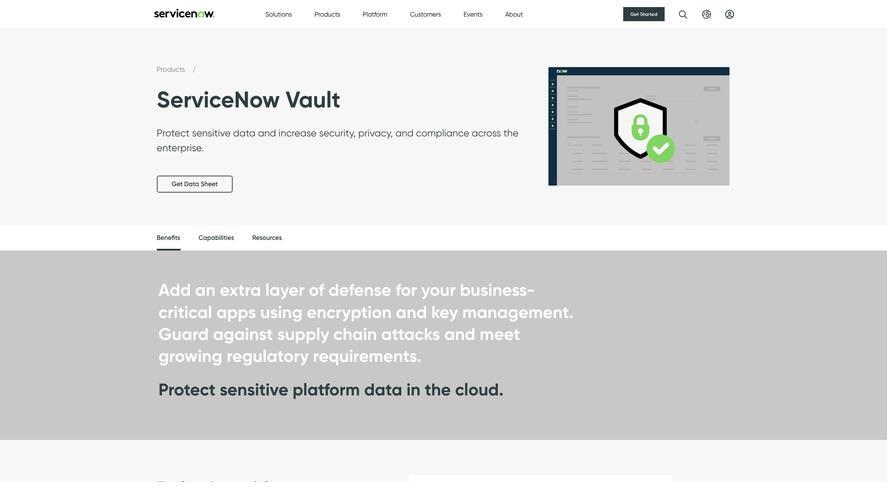 Task type: locate. For each thing, give the bounding box(es) containing it.
the
[[503, 127, 519, 139], [425, 380, 451, 401]]

customers
[[410, 10, 441, 18]]

and down the key
[[444, 324, 475, 345]]

protect inside protect sensitive data and increase security, privacy, and compliance across the enterprise.
[[157, 127, 190, 139]]

key
[[431, 302, 458, 323]]

1 horizontal spatial data
[[364, 380, 402, 401]]

solutions button
[[265, 9, 292, 19]]

defend data in the cloud with servicenow vault. image
[[0, 28, 887, 226], [540, 28, 737, 225]]

1 horizontal spatial products
[[315, 10, 340, 18]]

get data sheet link
[[157, 176, 233, 193]]

sensitive for add an extra layer of defense for your business- critical apps using encryption and key management. guard against supply chain attacks and meet growing regulatory requirements.
[[220, 380, 288, 401]]

1 vertical spatial sensitive
[[220, 380, 288, 401]]

0 vertical spatial get
[[630, 11, 639, 17]]

servicenow image
[[153, 8, 215, 18]]

data left 'in'
[[364, 380, 402, 401]]

data
[[184, 181, 199, 188]]

1 horizontal spatial get
[[630, 11, 639, 17]]

get started link
[[623, 7, 664, 21]]

0 horizontal spatial products
[[157, 65, 187, 74]]

get inside get started link
[[630, 11, 639, 17]]

your
[[421, 280, 456, 301]]

data inside protect sensitive data and increase security, privacy, and compliance across the enterprise.
[[233, 127, 255, 139]]

sheet
[[201, 181, 218, 188]]

protect
[[157, 127, 190, 139], [158, 380, 215, 401]]

and up attacks
[[396, 302, 427, 323]]

add
[[158, 280, 191, 301]]

protect down the growing
[[158, 380, 215, 401]]

using
[[260, 302, 303, 323]]

regulatory
[[227, 346, 309, 367]]

an
[[195, 280, 216, 301]]

enterprise.
[[157, 142, 204, 154]]

and right privacy,
[[395, 127, 414, 139]]

1 vertical spatial products
[[157, 65, 187, 74]]

requirements.
[[313, 346, 421, 367]]

products for the products popup button
[[315, 10, 340, 18]]

for
[[396, 280, 417, 301]]

benefits
[[157, 234, 180, 242]]

get left 'started'
[[630, 11, 639, 17]]

protect sensitive platform data in the cloud.
[[158, 380, 503, 401]]

1 horizontal spatial the
[[503, 127, 519, 139]]

sensitive inside protect sensitive data and increase security, privacy, and compliance across the enterprise.
[[192, 127, 231, 139]]

reduce attack surface and boost productivity image
[[409, 469, 672, 483]]

get started
[[630, 11, 657, 17]]

sensitive
[[192, 127, 231, 139], [220, 380, 288, 401]]

sensitive for servicenow vault
[[192, 127, 231, 139]]

capabilities link
[[198, 226, 234, 251]]

and
[[258, 127, 276, 139], [395, 127, 414, 139], [396, 302, 427, 323], [444, 324, 475, 345]]

cloud.
[[455, 380, 503, 401]]

get
[[630, 11, 639, 17], [172, 181, 183, 188]]

protect up enterprise. at the top of page
[[157, 127, 190, 139]]

1 vertical spatial the
[[425, 380, 451, 401]]

data down servicenow vault
[[233, 127, 255, 139]]

of
[[309, 280, 324, 301]]

data
[[233, 127, 255, 139], [364, 380, 402, 401]]

0 vertical spatial sensitive
[[192, 127, 231, 139]]

get for get data sheet
[[172, 181, 183, 188]]

0 vertical spatial the
[[503, 127, 519, 139]]

products
[[315, 10, 340, 18], [157, 65, 187, 74]]

0 horizontal spatial data
[[233, 127, 255, 139]]

growing
[[158, 346, 222, 367]]

and left increase
[[258, 127, 276, 139]]

1 vertical spatial get
[[172, 181, 183, 188]]

products button
[[315, 9, 340, 19]]

0 vertical spatial data
[[233, 127, 255, 139]]

1 defend data in the cloud with servicenow vault. image from the left
[[0, 28, 887, 226]]

1 vertical spatial protect
[[158, 380, 215, 401]]

get left data
[[172, 181, 183, 188]]

solutions
[[265, 10, 292, 18]]

0 vertical spatial products
[[315, 10, 340, 18]]

the right 'in'
[[425, 380, 451, 401]]

the right across
[[503, 127, 519, 139]]

0 horizontal spatial get
[[172, 181, 183, 188]]

1 vertical spatial data
[[364, 380, 402, 401]]

about button
[[505, 9, 523, 19]]

0 vertical spatial protect
[[157, 127, 190, 139]]

apps
[[216, 302, 256, 323]]

against
[[213, 324, 273, 345]]

get inside get data sheet link
[[172, 181, 183, 188]]



Task type: describe. For each thing, give the bounding box(es) containing it.
platform button
[[363, 9, 387, 19]]

protect for add an extra layer of defense for your business- critical apps using encryption and key management. guard against supply chain attacks and meet growing regulatory requirements.
[[158, 380, 215, 401]]

add an extra layer of defense for your business- critical apps using encryption and key management. guard against supply chain attacks and meet growing regulatory requirements.
[[158, 280, 574, 367]]

extra
[[220, 280, 261, 301]]

privacy,
[[358, 127, 393, 139]]

go to servicenow account image
[[725, 10, 734, 19]]

the inside protect sensitive data and increase security, privacy, and compliance across the enterprise.
[[503, 127, 519, 139]]

resources
[[252, 234, 282, 242]]

increase
[[279, 127, 317, 139]]

0 horizontal spatial the
[[425, 380, 451, 401]]

about
[[505, 10, 523, 18]]

servicenow vault
[[157, 86, 340, 114]]

management.
[[462, 302, 574, 323]]

critical
[[158, 302, 212, 323]]

defense
[[329, 280, 391, 301]]

platform
[[293, 380, 360, 401]]

chain
[[334, 324, 377, 345]]

platform
[[363, 10, 387, 18]]

protect for servicenow vault
[[157, 127, 190, 139]]

customers button
[[410, 9, 441, 19]]

servicenow
[[157, 86, 280, 114]]

capabilities
[[198, 234, 234, 242]]

products link
[[157, 65, 187, 74]]

benefits link
[[157, 226, 180, 253]]

encryption
[[307, 302, 392, 323]]

guard
[[158, 324, 209, 345]]

supply
[[277, 324, 329, 345]]

protect sensitive data and increase security, privacy, and compliance across the enterprise.
[[157, 127, 519, 154]]

get for get started
[[630, 11, 639, 17]]

in
[[407, 380, 421, 401]]

events button
[[464, 9, 483, 19]]

resources link
[[252, 226, 282, 251]]

products for products link
[[157, 65, 187, 74]]

attacks
[[381, 324, 440, 345]]

started
[[640, 11, 657, 17]]

events
[[464, 10, 483, 18]]

compliance
[[416, 127, 469, 139]]

meet
[[480, 324, 520, 345]]

defend data in the cloud with servicenow vault. image containing servicenow vault
[[0, 28, 887, 226]]

2 defend data in the cloud with servicenow vault. image from the left
[[540, 28, 737, 225]]

layer
[[265, 280, 305, 301]]

security,
[[319, 127, 356, 139]]

vault
[[286, 86, 340, 114]]

across
[[472, 127, 501, 139]]

business-
[[460, 280, 535, 301]]

get data sheet
[[172, 181, 218, 188]]



Task type: vqa. For each thing, say whether or not it's contained in the screenshot.
Get to the top
yes



